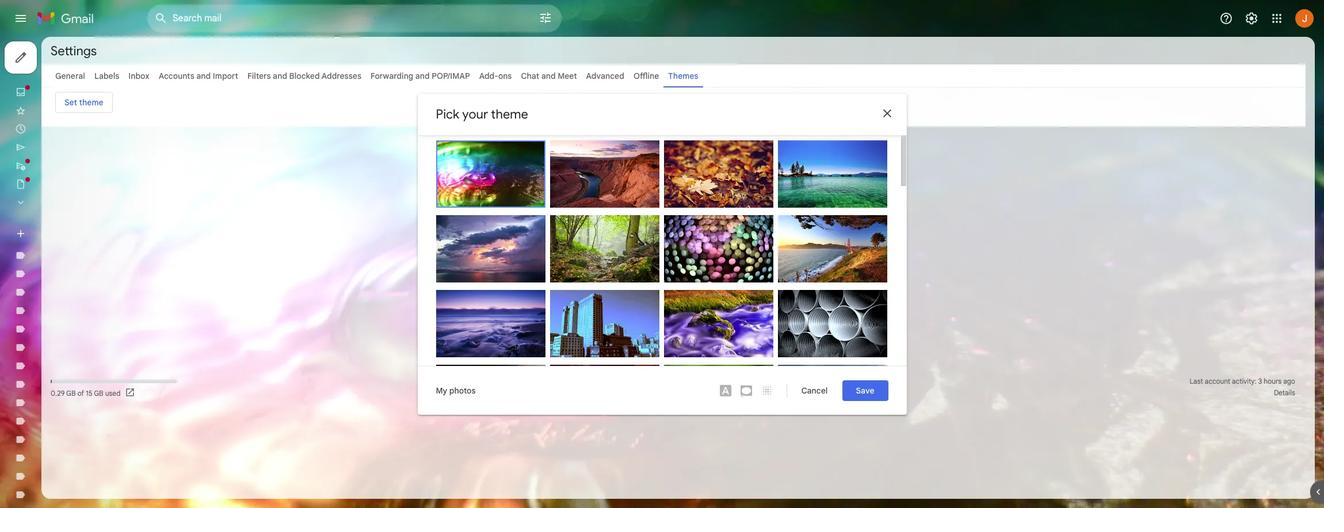 Task type: vqa. For each thing, say whether or not it's contained in the screenshot.
By: Romain Guy 'option'
yes



Task type: describe. For each thing, give the bounding box(es) containing it.
your
[[462, 106, 488, 122]]

mike
[[455, 355, 470, 365]]

2 gb from the left
[[94, 389, 103, 397]]

1 horizontal spatial by: grzegorz głowaty option
[[550, 215, 659, 282]]

15
[[86, 389, 92, 397]]

forwarding
[[371, 71, 413, 81]]

addresses
[[322, 71, 362, 81]]

footer containing program policies
[[41, 376, 1306, 399]]

add-ons link
[[479, 71, 512, 81]]

details link
[[1274, 389, 1296, 397]]

themes link
[[668, 71, 699, 81]]

labels link
[[94, 71, 119, 81]]

advanced
[[586, 71, 624, 81]]

pop/imap
[[432, 71, 470, 81]]

ago
[[1284, 377, 1296, 386]]

search mail image
[[151, 8, 172, 29]]

labels
[[94, 71, 119, 81]]

pick
[[436, 106, 459, 122]]

and for forwarding
[[415, 71, 430, 81]]

filters and blocked addresses
[[248, 71, 362, 81]]

by: greg bullock option containing by: greg bullock
[[436, 140, 545, 215]]

chat
[[521, 71, 539, 81]]

program
[[673, 377, 700, 386]]

import
[[213, 71, 238, 81]]

by: grzegorz głowaty option containing by: grzegorz głowaty
[[436, 215, 545, 291]]

add-ons
[[479, 71, 512, 81]]

accounts and import
[[159, 71, 238, 81]]

grzegorz
[[455, 281, 485, 290]]

głowaty
[[487, 281, 515, 290]]

2 horizontal spatial by: grzegorz głowaty option
[[664, 140, 773, 208]]

greg
[[456, 205, 472, 214]]

chat and meet link
[[521, 71, 577, 81]]

filters and blocked addresses link
[[248, 71, 362, 81]]

account
[[1205, 377, 1231, 386]]

forwarding and pop/imap
[[371, 71, 470, 81]]

settings image
[[1245, 12, 1259, 25]]

blocked
[[289, 71, 320, 81]]

last account activity: 3 hours ago details
[[1190, 377, 1296, 397]]

details
[[1274, 389, 1296, 397]]

3
[[1259, 377, 1262, 386]]

program policies link
[[673, 377, 726, 386]]

of
[[78, 389, 84, 397]]

themes
[[668, 71, 699, 81]]



Task type: locate. For each thing, give the bounding box(es) containing it.
by: greg bullock
[[444, 205, 498, 214]]

and
[[196, 71, 211, 81], [273, 71, 287, 81], [415, 71, 430, 81], [541, 71, 556, 81]]

advanced link
[[586, 71, 624, 81]]

policies
[[702, 377, 726, 386]]

ons
[[498, 71, 512, 81]]

and left pop/imap
[[415, 71, 430, 81]]

forwarding and pop/imap link
[[371, 71, 470, 81]]

lake tahoe option
[[778, 140, 887, 208]]

cleron
[[472, 355, 494, 365]]

general
[[55, 71, 85, 81]]

pick your theme
[[436, 106, 528, 122]]

add-
[[479, 71, 498, 81]]

0 horizontal spatial by: greg bullock option
[[436, 140, 545, 215]]

0.29
[[51, 389, 65, 397]]

and left import
[[196, 71, 211, 81]]

2 and from the left
[[273, 71, 287, 81]]

0 horizontal spatial by: grzegorz głowaty option
[[436, 215, 545, 291]]

by: left greg
[[444, 205, 454, 214]]

chat and meet
[[521, 71, 577, 81]]

by: for by: mike cleron
[[443, 355, 453, 365]]

0.29 gb of 15 gb used
[[51, 389, 121, 397]]

4 and from the left
[[541, 71, 556, 81]]

and right chat
[[541, 71, 556, 81]]

program policies
[[673, 377, 726, 386]]

inbox link
[[129, 71, 149, 81]]

by: left grzegorz
[[443, 281, 453, 290]]

general link
[[55, 71, 85, 81]]

1 gb from the left
[[66, 389, 76, 397]]

my photos button
[[427, 380, 485, 401]]

my
[[436, 385, 447, 396]]

my photos
[[436, 385, 476, 396]]

gb right 15
[[94, 389, 103, 397]]

3 and from the left
[[415, 71, 430, 81]]

by: left the mike on the bottom left of the page
[[443, 355, 453, 365]]

offline
[[634, 71, 659, 81]]

footer
[[41, 376, 1306, 399]]

by: inside option
[[444, 205, 454, 214]]

settings
[[51, 43, 97, 58]]

offline link
[[634, 71, 659, 81]]

bullock
[[474, 205, 498, 214]]

and for filters
[[273, 71, 287, 81]]

by: mike cleron option
[[436, 290, 545, 366]]

filters
[[248, 71, 271, 81]]

2 vertical spatial by:
[[443, 355, 453, 365]]

meet
[[558, 71, 577, 81]]

by: mike cleron
[[443, 355, 494, 365]]

1 and from the left
[[196, 71, 211, 81]]

photos
[[449, 385, 476, 396]]

gb left of
[[66, 389, 76, 397]]

activity:
[[1232, 377, 1257, 386]]

1 vertical spatial by:
[[443, 281, 453, 290]]

0 vertical spatial by: greg bullock option
[[436, 140, 545, 215]]

follow link to manage storage image
[[125, 387, 137, 399]]

gb
[[66, 389, 76, 397], [94, 389, 103, 397]]

last
[[1190, 377, 1203, 386]]

by: grzegorz głowaty option
[[664, 140, 773, 208], [436, 215, 545, 291], [550, 215, 659, 282]]

by: romain guy option
[[550, 140, 659, 208], [664, 215, 773, 282], [778, 215, 887, 282], [550, 290, 659, 357], [664, 290, 773, 357], [436, 365, 545, 432], [550, 365, 659, 432], [664, 365, 773, 432], [778, 365, 887, 432]]

accounts and import link
[[159, 71, 238, 81]]

and right filters
[[273, 71, 287, 81]]

by: greg bullock option
[[436, 140, 545, 215], [778, 290, 887, 357]]

by:
[[444, 205, 454, 214], [443, 281, 453, 290], [443, 355, 453, 365]]

by: for by: grzegorz głowaty
[[443, 281, 453, 290]]

0 horizontal spatial gb
[[66, 389, 76, 397]]

and for chat
[[541, 71, 556, 81]]

accounts
[[159, 71, 194, 81]]

None search field
[[147, 5, 562, 32]]

advanced search options image
[[534, 6, 557, 29]]

and for accounts
[[196, 71, 211, 81]]

1 vertical spatial by: greg bullock option
[[778, 290, 887, 357]]

pick your theme heading
[[436, 106, 528, 122]]

by: for by: greg bullock
[[444, 205, 454, 214]]

used
[[105, 389, 121, 397]]

0 vertical spatial by:
[[444, 205, 454, 214]]

pick your theme alert dialog
[[418, 94, 907, 432]]

by: grzegorz głowaty
[[443, 281, 515, 290]]

1 horizontal spatial by: greg bullock option
[[778, 290, 887, 357]]

1 horizontal spatial gb
[[94, 389, 103, 397]]

inbox
[[129, 71, 149, 81]]

theme
[[491, 106, 528, 122]]

navigation
[[0, 37, 138, 508]]

hours
[[1264, 377, 1282, 386]]



